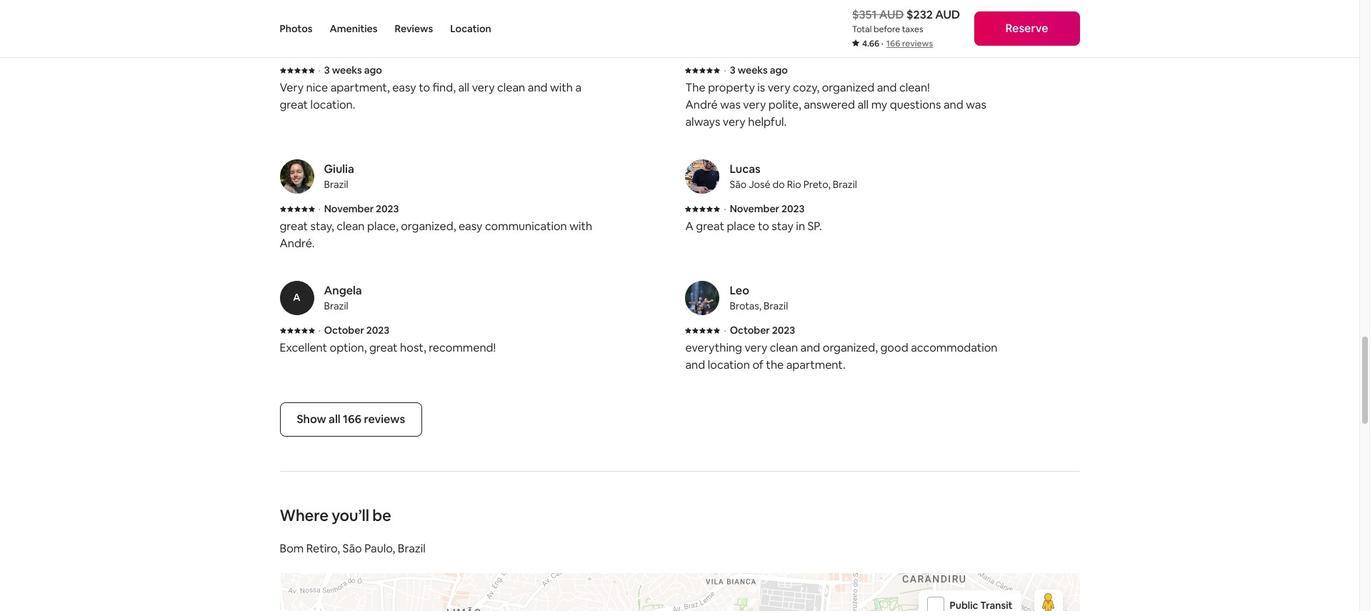 Task type: vqa. For each thing, say whether or not it's contained in the screenshot.


Task type: locate. For each thing, give the bounding box(es) containing it.
easy inside very nice apartment, easy to find, all very clean and with a great location.
[[392, 80, 416, 95]]

0 horizontal spatial november
[[324, 203, 374, 215]]

weeks up the is
[[738, 64, 768, 77]]

1 november from the left
[[324, 203, 374, 215]]

· for great stay, clean place, organized, easy communication with andré.
[[318, 203, 321, 215]]

0 horizontal spatial · october 2023
[[318, 324, 390, 337]]

são left paulo,
[[343, 541, 362, 556]]

1 horizontal spatial october
[[730, 324, 770, 337]]

0 vertical spatial easy
[[392, 80, 416, 95]]

·
[[882, 38, 884, 49], [318, 64, 321, 77], [724, 64, 727, 77], [318, 203, 321, 215], [724, 203, 727, 215], [318, 324, 321, 337], [724, 324, 727, 337]]

· november 2023 up place,
[[318, 203, 399, 215]]

1 horizontal spatial to
[[758, 219, 770, 234]]

was
[[721, 98, 741, 113], [966, 98, 987, 113]]

1 · november 2023 from the left
[[318, 203, 399, 215]]

location button
[[450, 0, 491, 57]]

with inside very nice apartment, easy to find, all very clean and with a great location.
[[550, 80, 573, 95]]

photos
[[280, 22, 313, 35]]

all inside button
[[329, 412, 341, 427]]

1 horizontal spatial easy
[[459, 219, 483, 234]]

0 horizontal spatial easy
[[392, 80, 416, 95]]

1 horizontal spatial · november 2023
[[724, 203, 805, 215]]

giulia image
[[280, 160, 314, 194]]

0 horizontal spatial october
[[324, 324, 364, 337]]

3 up property at right top
[[730, 64, 736, 77]]

são inside lucas são josé do rio preto, brazil
[[730, 178, 747, 191]]

november up the a great place to stay in sp.
[[730, 203, 780, 215]]

0 horizontal spatial 3
[[324, 64, 330, 77]]

1 vertical spatial to
[[758, 219, 770, 234]]

2023 up in
[[782, 203, 805, 215]]

0 horizontal spatial são
[[343, 541, 362, 556]]

and up my
[[877, 80, 897, 95]]

with
[[550, 80, 573, 95], [570, 219, 593, 234]]

1 vertical spatial são
[[343, 541, 362, 556]]

2023 up the
[[772, 324, 795, 337]]

always
[[686, 115, 721, 130]]

· october 2023 for very
[[724, 324, 795, 337]]

my
[[872, 98, 888, 113]]

angela brazil
[[324, 283, 362, 313]]

1 horizontal spatial · october 2023
[[724, 324, 795, 337]]

2 weeks from the left
[[738, 64, 768, 77]]

0 vertical spatial clean
[[497, 80, 525, 95]]

brazil right paulo,
[[398, 541, 426, 556]]

1 october from the left
[[324, 324, 364, 337]]

where you'll be
[[280, 506, 391, 526]]

· 3 weeks ago for the property is very cozy, organized and clean!
[[724, 64, 788, 77]]

leo image
[[686, 281, 720, 315]]

ago up polite,
[[770, 64, 788, 77]]

são down lucas
[[730, 178, 747, 191]]

2023
[[376, 203, 399, 215], [782, 203, 805, 215], [366, 324, 390, 337], [772, 324, 795, 337]]

2 vertical spatial all
[[329, 412, 341, 427]]

1 vertical spatial with
[[570, 219, 593, 234]]

clean inside great stay, clean place, organized, easy communication with andré.
[[337, 219, 365, 234]]

brazil inside 'leo brotas, brazil'
[[764, 300, 788, 313]]

josé
[[749, 178, 771, 191]]

brazil down giulia
[[324, 178, 349, 191]]

preto,
[[804, 178, 831, 191]]

1 horizontal spatial · 3 weeks ago
[[724, 64, 788, 77]]

clean up the
[[770, 341, 798, 356]]

great
[[280, 98, 308, 113], [280, 219, 308, 234], [696, 219, 725, 234], [369, 341, 398, 356]]

1 horizontal spatial november
[[730, 203, 780, 215]]

· for excellent option, great host, recommend!
[[318, 324, 321, 337]]

graziela
[[324, 23, 368, 38]]

you'll
[[332, 506, 369, 526]]

property
[[708, 80, 755, 95]]

· october 2023 for option,
[[318, 324, 390, 337]]

was down property at right top
[[721, 98, 741, 113]]

clean inside the everything very clean and organized, good accommodation and location of the apartment.
[[770, 341, 798, 356]]

3 up nice
[[324, 64, 330, 77]]

166 down before
[[887, 38, 901, 49]]

$351 aud
[[853, 7, 905, 22]]

reserve
[[1006, 21, 1049, 36]]

1 horizontal spatial was
[[966, 98, 987, 113]]

and left a
[[528, 80, 548, 95]]

graziela image
[[280, 21, 314, 55], [280, 21, 314, 55]]

1 · 3 weeks ago from the left
[[318, 64, 382, 77]]

· october 2023 up option, on the bottom of the page
[[318, 324, 390, 337]]

drag pegman onto the map to open street view image
[[1035, 590, 1063, 611]]

1 horizontal spatial weeks
[[738, 64, 768, 77]]

list containing graziela
[[274, 21, 1086, 403]]

apartment.
[[787, 358, 846, 373]]

great down very
[[280, 98, 308, 113]]

2 · november 2023 from the left
[[724, 203, 805, 215]]

easy left find,
[[392, 80, 416, 95]]

2023 up the "excellent option, great host, recommend!"
[[366, 324, 390, 337]]

helpful.
[[748, 115, 787, 130]]

· for everything very clean and organized, good accommodation and location of the apartment.
[[724, 324, 727, 337]]

giulia brazil
[[324, 162, 354, 191]]

weeks
[[332, 64, 362, 77], [738, 64, 768, 77]]

reviews inside button
[[364, 412, 405, 427]]

of
[[753, 358, 764, 373]]

clean right find,
[[497, 80, 525, 95]]

great left host,
[[369, 341, 398, 356]]

clean inside very nice apartment, easy to find, all very clean and with a great location.
[[497, 80, 525, 95]]

reviews for show all 166 reviews
[[364, 412, 405, 427]]

clean for everything very clean and organized, good accommodation and location of the apartment.
[[770, 341, 798, 356]]

october
[[324, 324, 364, 337], [730, 324, 770, 337]]

0 vertical spatial são
[[730, 178, 747, 191]]

· for very nice apartment, easy to find, all very clean and with a great location.
[[318, 64, 321, 77]]

· 3 weeks ago for very nice apartment, easy to find, all very clean and with a great location.
[[318, 64, 382, 77]]

2 november from the left
[[730, 203, 780, 215]]

166 right show
[[343, 412, 362, 427]]

4.66
[[863, 38, 880, 49]]

166 reviews button
[[887, 38, 934, 49]]

lucas são josé do rio preto, brazil
[[730, 162, 858, 191]]

2023 up place,
[[376, 203, 399, 215]]

2 horizontal spatial clean
[[770, 341, 798, 356]]

brazil right brotas,
[[764, 300, 788, 313]]

angela
[[324, 283, 362, 298]]

· up everything
[[724, 324, 727, 337]]

very right always
[[723, 115, 746, 130]]

organized, inside the everything very clean and organized, good accommodation and location of the apartment.
[[823, 341, 878, 356]]

and
[[528, 80, 548, 95], [877, 80, 897, 95], [944, 98, 964, 113], [801, 341, 821, 356], [686, 358, 706, 373]]

1 horizontal spatial clean
[[497, 80, 525, 95]]

a great place to stay in sp.
[[686, 219, 823, 234]]

2 3 from the left
[[730, 64, 736, 77]]

to left find,
[[419, 80, 430, 95]]

all
[[458, 80, 470, 95], [858, 98, 869, 113], [329, 412, 341, 427]]

organized, right place,
[[401, 219, 456, 234]]

brazil down angela
[[324, 300, 349, 313]]

0 horizontal spatial clean
[[337, 219, 365, 234]]

0 vertical spatial reviews
[[903, 38, 934, 49]]

1 3 from the left
[[324, 64, 330, 77]]

bom
[[280, 541, 304, 556]]

google map
showing 9 points of interest. region
[[113, 395, 1210, 611]]

answered
[[804, 98, 855, 113]]

october up option, on the bottom of the page
[[324, 324, 364, 337]]

0 vertical spatial all
[[458, 80, 470, 95]]

be
[[372, 506, 391, 526]]

1 · october 2023 from the left
[[318, 324, 390, 337]]

0 horizontal spatial ago
[[364, 64, 382, 77]]

was right questions
[[966, 98, 987, 113]]

0 vertical spatial with
[[550, 80, 573, 95]]

brazil
[[324, 178, 349, 191], [833, 178, 858, 191], [324, 300, 349, 313], [764, 300, 788, 313], [398, 541, 426, 556]]

all right find,
[[458, 80, 470, 95]]

0 horizontal spatial all
[[329, 412, 341, 427]]

1 ago from the left
[[364, 64, 382, 77]]

· october 2023 down brotas,
[[724, 324, 795, 337]]

to
[[419, 80, 430, 95], [758, 219, 770, 234]]

· november 2023 for to
[[724, 203, 805, 215]]

2 · october 2023 from the left
[[724, 324, 795, 337]]

list
[[274, 21, 1086, 403]]

· 3 weeks ago up apartment,
[[318, 64, 382, 77]]

brazil right preto,
[[833, 178, 858, 191]]

sp.
[[808, 219, 823, 234]]

all inside the property is very cozy, organized and clean! andré was very polite, answered all my questions and was always very helpful.
[[858, 98, 869, 113]]

1 vertical spatial easy
[[459, 219, 483, 234]]

november
[[324, 203, 374, 215], [730, 203, 780, 215]]

a
[[576, 80, 582, 95]]

· up the a great place to stay in sp.
[[724, 203, 727, 215]]

2 october from the left
[[730, 324, 770, 337]]

1 weeks from the left
[[332, 64, 362, 77]]

very
[[472, 80, 495, 95], [768, 80, 791, 95], [744, 98, 766, 113], [723, 115, 746, 130], [745, 341, 768, 356]]

ago for very nice apartment, easy to find, all very clean and with a great location.
[[364, 64, 382, 77]]

2 horizontal spatial all
[[858, 98, 869, 113]]

organized, up apartment.
[[823, 341, 878, 356]]

1 vertical spatial clean
[[337, 219, 365, 234]]

2 vertical spatial clean
[[770, 341, 798, 356]]

with left a
[[550, 80, 573, 95]]

polite,
[[769, 98, 802, 113]]

amenities
[[330, 22, 378, 35]]

leo
[[730, 283, 750, 298]]

reviews
[[903, 38, 934, 49], [364, 412, 405, 427]]

weeks up apartment,
[[332, 64, 362, 77]]

1 vertical spatial all
[[858, 98, 869, 113]]

very up 'of'
[[745, 341, 768, 356]]

0 horizontal spatial 166
[[343, 412, 362, 427]]

0 horizontal spatial to
[[419, 80, 430, 95]]

october down brotas,
[[730, 324, 770, 337]]

0 horizontal spatial · 3 weeks ago
[[318, 64, 382, 77]]

organized,
[[401, 219, 456, 234], [823, 341, 878, 356]]

2 · 3 weeks ago from the left
[[724, 64, 788, 77]]

166 for ·
[[887, 38, 901, 49]]

1 horizontal spatial 3
[[730, 64, 736, 77]]

· 3 weeks ago
[[318, 64, 382, 77], [724, 64, 788, 77]]

0 vertical spatial 166
[[887, 38, 901, 49]]

1 horizontal spatial all
[[458, 80, 470, 95]]

show all 166 reviews
[[297, 412, 405, 427]]

· november 2023 up the a great place to stay in sp.
[[724, 203, 805, 215]]

3
[[324, 64, 330, 77], [730, 64, 736, 77]]

clean!
[[900, 80, 930, 95]]

0 horizontal spatial reviews
[[364, 412, 405, 427]]

and inside very nice apartment, easy to find, all very clean and with a great location.
[[528, 80, 548, 95]]

everything very clean and organized, good accommodation and location of the apartment.
[[686, 341, 998, 373]]

1 horizontal spatial organized,
[[823, 341, 878, 356]]

reviews for 4.66 · 166 reviews
[[903, 38, 934, 49]]

organized, inside great stay, clean place, organized, easy communication with andré.
[[401, 219, 456, 234]]

1 horizontal spatial 166
[[887, 38, 901, 49]]

ago up apartment,
[[364, 64, 382, 77]]

and right questions
[[944, 98, 964, 113]]

very right find,
[[472, 80, 495, 95]]

excellent
[[280, 341, 327, 356]]

and up apartment.
[[801, 341, 821, 356]]

· 3 weeks ago up the is
[[724, 64, 788, 77]]

0 horizontal spatial was
[[721, 98, 741, 113]]

to left stay
[[758, 219, 770, 234]]

0 horizontal spatial organized,
[[401, 219, 456, 234]]

stay,
[[311, 219, 334, 234]]

3 for very nice apartment, easy to find, all very clean and with a great location.
[[324, 64, 330, 77]]

october for option,
[[324, 324, 364, 337]]

1 vertical spatial organized,
[[823, 341, 878, 356]]

easy
[[392, 80, 416, 95], [459, 219, 483, 234]]

0 horizontal spatial weeks
[[332, 64, 362, 77]]

with right communication
[[570, 219, 593, 234]]

0 vertical spatial to
[[419, 80, 430, 95]]

the property is very cozy, organized and clean! andré was very polite, answered all my questions and was always very helpful.
[[686, 80, 987, 130]]

very right the is
[[768, 80, 791, 95]]

1 horizontal spatial são
[[730, 178, 747, 191]]

1 horizontal spatial reviews
[[903, 38, 934, 49]]

0 vertical spatial organized,
[[401, 219, 456, 234]]

· up nice
[[318, 64, 321, 77]]

166 inside button
[[343, 412, 362, 427]]

2023 for place,
[[376, 203, 399, 215]]

great stay, clean place, organized, easy communication with andré.
[[280, 219, 593, 251]]

· november 2023 for place,
[[318, 203, 399, 215]]

166 for all
[[343, 412, 362, 427]]

organized, for easy
[[401, 219, 456, 234]]

· up stay,
[[318, 203, 321, 215]]

1 horizontal spatial ago
[[770, 64, 788, 77]]

· up excellent
[[318, 324, 321, 337]]

clean right stay,
[[337, 219, 365, 234]]

lucas image
[[686, 160, 720, 194], [686, 160, 720, 194]]

great up andré.
[[280, 219, 308, 234]]

0 horizontal spatial · november 2023
[[318, 203, 399, 215]]

all left my
[[858, 98, 869, 113]]

3 for the property is very cozy, organized and clean!
[[730, 64, 736, 77]]

angela image
[[280, 281, 314, 315], [280, 281, 314, 315]]

clean
[[497, 80, 525, 95], [337, 219, 365, 234], [770, 341, 798, 356]]

1 vertical spatial 166
[[343, 412, 362, 427]]

· november 2023
[[318, 203, 399, 215], [724, 203, 805, 215]]

november up stay,
[[324, 203, 374, 215]]

all right show
[[329, 412, 341, 427]]

questions
[[890, 98, 942, 113]]

1 vertical spatial reviews
[[364, 412, 405, 427]]

easy left communication
[[459, 219, 483, 234]]

weeks for very nice apartment, easy to find, all very clean and with a great location.
[[332, 64, 362, 77]]

são
[[730, 178, 747, 191], [343, 541, 362, 556]]

2 ago from the left
[[770, 64, 788, 77]]



Task type: describe. For each thing, give the bounding box(es) containing it.
very inside very nice apartment, easy to find, all very clean and with a great location.
[[472, 80, 495, 95]]

$351 aud $232 aud total before taxes
[[853, 7, 961, 35]]

location.
[[311, 98, 356, 113]]

everything
[[686, 341, 743, 356]]

lucas
[[730, 162, 761, 177]]

all inside very nice apartment, easy to find, all very clean and with a great location.
[[458, 80, 470, 95]]

apartment,
[[331, 80, 390, 95]]

giulia
[[324, 162, 354, 177]]

october for very
[[730, 324, 770, 337]]

total
[[853, 24, 872, 35]]

communication
[[485, 219, 567, 234]]

amenities button
[[330, 0, 378, 57]]

· up property at right top
[[724, 64, 727, 77]]

option,
[[330, 341, 367, 356]]

brotas,
[[730, 300, 762, 313]]

andré
[[686, 98, 718, 113]]

paulo,
[[365, 541, 395, 556]]

reviews
[[395, 22, 433, 35]]

reserve button
[[974, 11, 1080, 46]]

brazil inside angela brazil
[[324, 300, 349, 313]]

· right 4.66
[[882, 38, 884, 49]]

$232 aud
[[907, 7, 961, 22]]

good
[[881, 341, 909, 356]]

great inside great stay, clean place, organized, easy communication with andré.
[[280, 219, 308, 234]]

easy inside great stay, clean place, organized, easy communication with andré.
[[459, 219, 483, 234]]

very nice apartment, easy to find, all very clean and with a great location.
[[280, 80, 582, 113]]

stay
[[772, 219, 794, 234]]

great right a
[[696, 219, 725, 234]]

very inside the everything very clean and organized, good accommodation and location of the apartment.
[[745, 341, 768, 356]]

november for clean
[[324, 203, 374, 215]]

brazil inside giulia brazil
[[324, 178, 349, 191]]

2023 for host,
[[366, 324, 390, 337]]

clean for great stay, clean place, organized, easy communication with andré.
[[337, 219, 365, 234]]

excellent option, great host, recommend!
[[280, 341, 496, 356]]

andré.
[[280, 236, 315, 251]]

place
[[727, 219, 756, 234]]

weeks for the property is very cozy, organized and clean!
[[738, 64, 768, 77]]

show
[[297, 412, 326, 427]]

recommend!
[[429, 341, 496, 356]]

a
[[686, 219, 694, 234]]

very
[[280, 80, 304, 95]]

reviews button
[[395, 0, 433, 57]]

· for a great place to stay in sp.
[[724, 203, 727, 215]]

nice
[[306, 80, 328, 95]]

photos button
[[280, 0, 313, 57]]

do
[[773, 178, 785, 191]]

the
[[686, 80, 706, 95]]

brazil inside lucas são josé do rio preto, brazil
[[833, 178, 858, 191]]

2023 for to
[[782, 203, 805, 215]]

organized, for good
[[823, 341, 878, 356]]

november for place
[[730, 203, 780, 215]]

place,
[[367, 219, 399, 234]]

and down everything
[[686, 358, 706, 373]]

4.66 · 166 reviews
[[863, 38, 934, 49]]

location
[[708, 358, 750, 373]]

where
[[280, 506, 329, 526]]

2 was from the left
[[966, 98, 987, 113]]

ago for the property is very cozy, organized and clean!
[[770, 64, 788, 77]]

to inside very nice apartment, easy to find, all very clean and with a great location.
[[419, 80, 430, 95]]

very down the is
[[744, 98, 766, 113]]

with inside great stay, clean place, organized, easy communication with andré.
[[570, 219, 593, 234]]

cozy,
[[793, 80, 820, 95]]

giulia image
[[280, 160, 314, 194]]

find,
[[433, 80, 456, 95]]

accommodation
[[911, 341, 998, 356]]

rio
[[787, 178, 802, 191]]

location
[[450, 22, 491, 35]]

is
[[758, 80, 766, 95]]

before
[[874, 24, 901, 35]]

taxes
[[902, 24, 924, 35]]

bom retiro, são paulo, brazil
[[280, 541, 426, 556]]

show all 166 reviews button
[[280, 403, 423, 437]]

leo image
[[686, 281, 720, 315]]

host,
[[400, 341, 426, 356]]

retiro,
[[306, 541, 340, 556]]

great inside very nice apartment, easy to find, all very clean and with a great location.
[[280, 98, 308, 113]]

2023 for and
[[772, 324, 795, 337]]

in
[[796, 219, 806, 234]]

organized
[[822, 80, 875, 95]]

1 was from the left
[[721, 98, 741, 113]]

the
[[766, 358, 784, 373]]

leo brotas, brazil
[[730, 283, 788, 313]]



